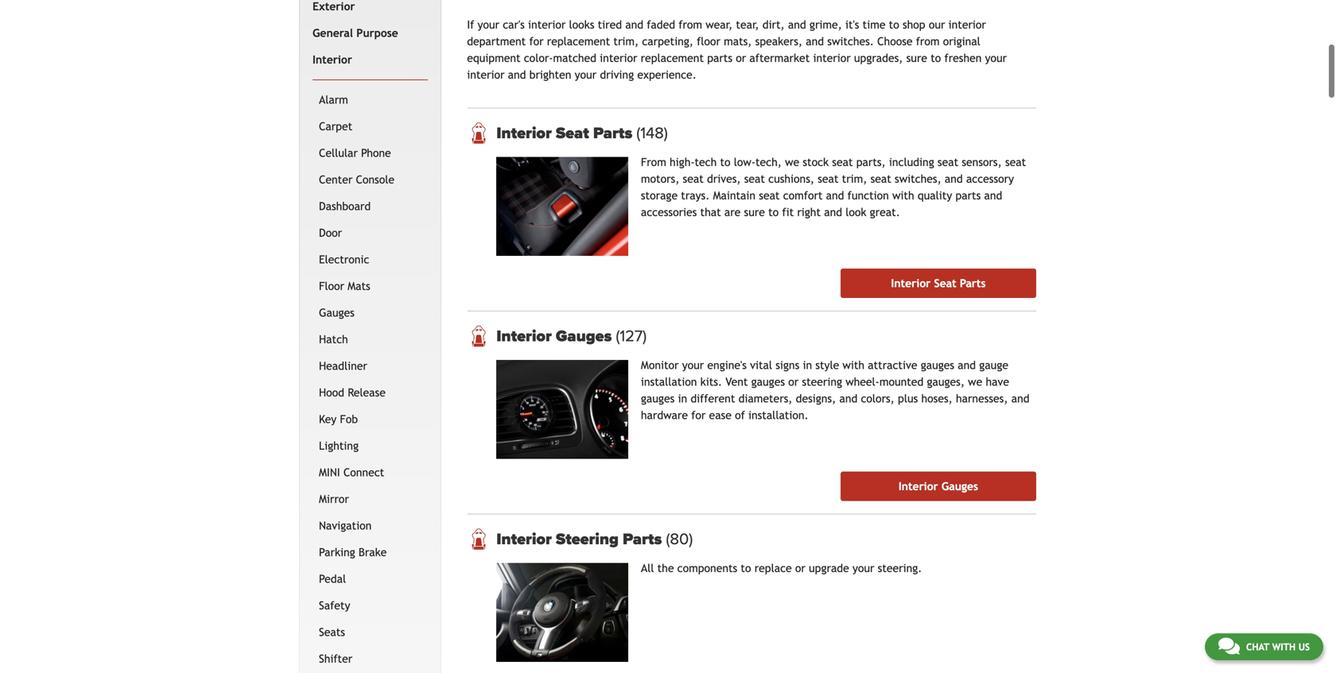 Task type: describe. For each thing, give the bounding box(es) containing it.
cellular phone
[[319, 147, 391, 159]]

sure inside from high-tech to low-tech, we stock seat parts, including seat sensors, seat motors, seat drives, seat cushions, seat trim, seat switches, and accessory storage trays. maintain seat comfort and function with quality parts and accessories that are sure to fit right and look great.
[[744, 206, 765, 219]]

maintain
[[713, 190, 756, 202]]

and up quality
[[945, 173, 963, 186]]

hardware
[[641, 409, 688, 422]]

0 vertical spatial from
[[679, 18, 703, 31]]

carpet link
[[316, 113, 425, 140]]

tech
[[695, 156, 717, 169]]

and down 'grime,'
[[806, 35, 824, 48]]

seat right the stock at the right top of the page
[[833, 156, 853, 169]]

designs,
[[796, 393, 836, 405]]

1 vertical spatial gauges
[[556, 327, 612, 346]]

key fob link
[[316, 406, 425, 433]]

of
[[735, 409, 745, 422]]

look
[[846, 206, 867, 219]]

alarm
[[319, 93, 348, 106]]

vital
[[750, 359, 773, 372]]

0 vertical spatial interior gauges link
[[497, 327, 1037, 346]]

key
[[319, 413, 337, 426]]

steering
[[802, 376, 843, 389]]

components
[[678, 563, 738, 575]]

seat up accessory
[[1006, 156, 1027, 169]]

1 vertical spatial parts
[[960, 277, 986, 290]]

mounted
[[880, 376, 924, 389]]

seat down cushions,
[[759, 190, 780, 202]]

release
[[348, 387, 386, 399]]

seat left sensors,
[[938, 156, 959, 169]]

wheel-
[[846, 376, 880, 389]]

gauges link
[[316, 300, 425, 326]]

tired
[[598, 18, 622, 31]]

right
[[798, 206, 821, 219]]

1 vertical spatial from
[[916, 35, 940, 48]]

your right freshen
[[986, 52, 1007, 65]]

seats
[[319, 626, 345, 639]]

accessories
[[641, 206, 697, 219]]

interior up original
[[949, 18, 987, 31]]

and right comfort
[[826, 190, 845, 202]]

hood
[[319, 387, 345, 399]]

attractive
[[868, 359, 918, 372]]

alarm link
[[316, 87, 425, 113]]

2 horizontal spatial gauges
[[942, 481, 979, 493]]

to left fit
[[769, 206, 779, 219]]

monitor
[[641, 359, 679, 372]]

interior gauges thumbnail image image
[[497, 361, 629, 460]]

seat down parts,
[[871, 173, 892, 186]]

and up 'gauges,'
[[958, 359, 976, 372]]

0 horizontal spatial replacement
[[547, 35, 610, 48]]

we inside monitor your engine's vital signs in style with attractive gauges and gauge installation kits. vent gauges or steering wheel-mounted gauges, we have gauges in different diameters, designs, and colors, plus hoses, harnesses, and hardware for ease of installation.
[[968, 376, 983, 389]]

dirt,
[[763, 18, 785, 31]]

center console link
[[316, 167, 425, 193]]

signs
[[776, 359, 800, 372]]

plus
[[898, 393, 918, 405]]

0 horizontal spatial gauges
[[641, 393, 675, 405]]

door link
[[316, 220, 425, 247]]

interior subcategories element
[[313, 79, 428, 674]]

interior up "driving"
[[600, 52, 638, 65]]

cellular phone link
[[316, 140, 425, 167]]

we inside from high-tech to low-tech, we stock seat parts, including seat sensors, seat motors, seat drives, seat cushions, seat trim, seat switches, and accessory storage trays. maintain seat comfort and function with quality parts and accessories that are sure to fit right and look great.
[[785, 156, 800, 169]]

vent
[[726, 376, 748, 389]]

your down matched
[[575, 69, 597, 81]]

our
[[929, 18, 946, 31]]

grime,
[[810, 18, 842, 31]]

to left freshen
[[931, 52, 942, 65]]

interior link
[[310, 46, 425, 73]]

it's
[[846, 18, 860, 31]]

from
[[641, 156, 667, 169]]

hatch
[[319, 333, 348, 346]]

parts for all the components to replace or upgrade your steering.
[[623, 530, 662, 549]]

experience.
[[638, 69, 697, 81]]

parking brake link
[[316, 540, 425, 566]]

1 horizontal spatial replacement
[[641, 52, 704, 65]]

seat down the low-
[[745, 173, 765, 186]]

colors,
[[861, 393, 895, 405]]

navigation
[[319, 520, 372, 533]]

interior right car's
[[528, 18, 566, 31]]

department
[[467, 35, 526, 48]]

parts inside if your car's interior looks tired and faded from wear, tear, dirt, and grime, it's time to shop our interior department for replacement trim, carpeting, floor mats, speakers, and switches. choose from original equipment color-matched interior replacement parts or aftermarket interior upgrades, sure to freshen your interior and brighten your driving experience.
[[708, 52, 733, 65]]

function
[[848, 190, 889, 202]]

chat with us
[[1247, 642, 1310, 653]]

fob
[[340, 413, 358, 426]]

0 vertical spatial interior seat parts link
[[497, 124, 1037, 143]]

cellular
[[319, 147, 358, 159]]

headliner
[[319, 360, 367, 373]]

hoses,
[[922, 393, 953, 405]]

comfort
[[784, 190, 823, 202]]

different
[[691, 393, 736, 405]]

lighting link
[[316, 433, 425, 460]]

mats,
[[724, 35, 752, 48]]

choose
[[878, 35, 913, 48]]

interior gauges for top interior gauges link
[[497, 327, 616, 346]]

1 vertical spatial interior gauges link
[[841, 472, 1037, 502]]

gauge
[[980, 359, 1009, 372]]

brake
[[359, 546, 387, 559]]

mini connect
[[319, 467, 384, 479]]

cushions,
[[769, 173, 815, 186]]

parts for from high-tech to low-tech, we stock seat parts, including seat sensors, seat motors, seat drives, seat cushions, seat trim, seat switches, and accessory storage trays. maintain seat comfort and function with quality parts and accessories that are sure to fit right and look great.
[[594, 124, 633, 143]]

mini connect link
[[316, 460, 425, 486]]

general
[[313, 27, 353, 39]]

door
[[319, 227, 342, 239]]

dashboard link
[[316, 193, 425, 220]]

original
[[943, 35, 981, 48]]

us
[[1299, 642, 1310, 653]]

general purpose
[[313, 27, 398, 39]]

are
[[725, 206, 741, 219]]

seat up trays.
[[683, 173, 704, 186]]

seat down the stock at the right top of the page
[[818, 173, 839, 186]]

for inside monitor your engine's vital signs in style with attractive gauges and gauge installation kits. vent gauges or steering wheel-mounted gauges, we have gauges in different diameters, designs, and colors, plus hoses, harnesses, and hardware for ease of installation.
[[692, 409, 706, 422]]

electronic link
[[316, 247, 425, 273]]

safety link
[[316, 593, 425, 620]]



Task type: locate. For each thing, give the bounding box(es) containing it.
with inside 'link'
[[1273, 642, 1296, 653]]

0 horizontal spatial sure
[[744, 206, 765, 219]]

we up harnesses,
[[968, 376, 983, 389]]

with inside monitor your engine's vital signs in style with attractive gauges and gauge installation kits. vent gauges or steering wheel-mounted gauges, we have gauges in different diameters, designs, and colors, plus hoses, harnesses, and hardware for ease of installation.
[[843, 359, 865, 372]]

0 vertical spatial we
[[785, 156, 800, 169]]

2 horizontal spatial with
[[1273, 642, 1296, 653]]

to up drives, on the top of page
[[720, 156, 731, 169]]

parts inside from high-tech to low-tech, we stock seat parts, including seat sensors, seat motors, seat drives, seat cushions, seat trim, seat switches, and accessory storage trays. maintain seat comfort and function with quality parts and accessories that are sure to fit right and look great.
[[956, 190, 981, 202]]

1 vertical spatial replacement
[[641, 52, 704, 65]]

seat for top interior seat parts link
[[556, 124, 589, 143]]

console
[[356, 173, 395, 186]]

from up floor
[[679, 18, 703, 31]]

carpet
[[319, 120, 353, 133]]

upgrade
[[809, 563, 850, 575]]

2 vertical spatial or
[[796, 563, 806, 575]]

1 vertical spatial interior seat parts link
[[841, 269, 1037, 298]]

1 horizontal spatial gauges
[[556, 327, 612, 346]]

1 horizontal spatial trim,
[[842, 173, 868, 186]]

gauges inside gauges "link"
[[319, 307, 355, 319]]

0 vertical spatial replacement
[[547, 35, 610, 48]]

floor mats link
[[316, 273, 425, 300]]

we up cushions,
[[785, 156, 800, 169]]

freshen
[[945, 52, 982, 65]]

gauges up diameters,
[[752, 376, 785, 389]]

car's
[[503, 18, 525, 31]]

carpeting,
[[642, 35, 694, 48]]

gauges up 'gauges,'
[[921, 359, 955, 372]]

mirror link
[[316, 486, 425, 513]]

dashboard
[[319, 200, 371, 213]]

1 horizontal spatial with
[[893, 190, 915, 202]]

0 vertical spatial gauges
[[319, 307, 355, 319]]

1 horizontal spatial interior seat parts
[[892, 277, 986, 290]]

mini
[[319, 467, 340, 479]]

diameters,
[[739, 393, 793, 405]]

color-
[[524, 52, 553, 65]]

your right if
[[478, 18, 500, 31]]

2 horizontal spatial gauges
[[921, 359, 955, 372]]

tech,
[[756, 156, 782, 169]]

trim,
[[614, 35, 639, 48], [842, 173, 868, 186]]

interior
[[313, 53, 352, 66], [497, 124, 552, 143], [892, 277, 931, 290], [497, 327, 552, 346], [899, 481, 939, 493], [497, 530, 552, 549]]

center console
[[319, 173, 395, 186]]

sure inside if your car's interior looks tired and faded from wear, tear, dirt, and grime, it's time to shop our interior department for replacement trim, carpeting, floor mats, speakers, and switches. choose from original equipment color-matched interior replacement parts or aftermarket interior upgrades, sure to freshen your interior and brighten your driving experience.
[[907, 52, 928, 65]]

0 horizontal spatial from
[[679, 18, 703, 31]]

and right "dirt,"
[[788, 18, 807, 31]]

0 horizontal spatial interior gauges
[[497, 327, 616, 346]]

interior gauges link
[[497, 327, 1037, 346], [841, 472, 1037, 502]]

1 horizontal spatial we
[[968, 376, 983, 389]]

safety
[[319, 600, 350, 613]]

1 vertical spatial or
[[789, 376, 799, 389]]

time
[[863, 18, 886, 31]]

with up the wheel-
[[843, 359, 865, 372]]

equipment
[[467, 52, 521, 65]]

gauges up hardware
[[641, 393, 675, 405]]

seat
[[833, 156, 853, 169], [938, 156, 959, 169], [1006, 156, 1027, 169], [683, 173, 704, 186], [745, 173, 765, 186], [818, 173, 839, 186], [871, 173, 892, 186], [759, 190, 780, 202]]

sure down choose
[[907, 52, 928, 65]]

0 vertical spatial seat
[[556, 124, 589, 143]]

0 vertical spatial gauges
[[921, 359, 955, 372]]

1 horizontal spatial interior gauges
[[899, 481, 979, 493]]

1 horizontal spatial from
[[916, 35, 940, 48]]

1 vertical spatial interior gauges
[[899, 481, 979, 493]]

shifter link
[[316, 646, 425, 673]]

gauges
[[319, 307, 355, 319], [556, 327, 612, 346], [942, 481, 979, 493]]

hood release link
[[316, 380, 425, 406]]

1 horizontal spatial for
[[692, 409, 706, 422]]

0 horizontal spatial we
[[785, 156, 800, 169]]

pedal
[[319, 573, 346, 586]]

and down accessory
[[985, 190, 1003, 202]]

and down color-
[[508, 69, 526, 81]]

interior steering parts link
[[497, 530, 1037, 549]]

in down installation
[[678, 393, 688, 405]]

1 vertical spatial gauges
[[752, 376, 785, 389]]

matched
[[553, 52, 597, 65]]

parking brake
[[319, 546, 387, 559]]

all the components to replace or upgrade your steering.
[[641, 563, 923, 575]]

1 horizontal spatial in
[[803, 359, 812, 372]]

1 horizontal spatial sure
[[907, 52, 928, 65]]

gauges
[[921, 359, 955, 372], [752, 376, 785, 389], [641, 393, 675, 405]]

1 vertical spatial seat
[[934, 277, 957, 290]]

if
[[467, 18, 474, 31]]

or inside if your car's interior looks tired and faded from wear, tear, dirt, and grime, it's time to shop our interior department for replacement trim, carpeting, floor mats, speakers, and switches. choose from original equipment color-matched interior replacement parts or aftermarket interior upgrades, sure to freshen your interior and brighten your driving experience.
[[736, 52, 747, 65]]

trim, inside from high-tech to low-tech, we stock seat parts, including seat sensors, seat motors, seat drives, seat cushions, seat trim, seat switches, and accessory storage trays. maintain seat comfort and function with quality parts and accessories that are sure to fit right and look great.
[[842, 173, 868, 186]]

and right the tired
[[626, 18, 644, 31]]

shop
[[903, 18, 926, 31]]

replacement
[[547, 35, 610, 48], [641, 52, 704, 65]]

accessory
[[967, 173, 1014, 186]]

interior seat parts
[[497, 124, 637, 143], [892, 277, 986, 290]]

sensors,
[[962, 156, 1002, 169]]

or down signs
[[789, 376, 799, 389]]

2 vertical spatial gauges
[[641, 393, 675, 405]]

1 horizontal spatial parts
[[956, 190, 981, 202]]

speakers,
[[756, 35, 803, 48]]

kits.
[[701, 376, 723, 389]]

0 horizontal spatial seat
[[556, 124, 589, 143]]

for left ease
[[692, 409, 706, 422]]

phone
[[361, 147, 391, 159]]

for up color-
[[529, 35, 544, 48]]

0 horizontal spatial gauges
[[319, 307, 355, 319]]

chat
[[1247, 642, 1270, 653]]

we
[[785, 156, 800, 169], [968, 376, 983, 389]]

0 vertical spatial parts
[[708, 52, 733, 65]]

or down mats,
[[736, 52, 747, 65]]

replacement down looks
[[547, 35, 610, 48]]

0 vertical spatial or
[[736, 52, 747, 65]]

1 vertical spatial sure
[[744, 206, 765, 219]]

your inside monitor your engine's vital signs in style with attractive gauges and gauge installation kits. vent gauges or steering wheel-mounted gauges, we have gauges in different diameters, designs, and colors, plus hoses, harnesses, and hardware for ease of installation.
[[682, 359, 704, 372]]

trim, up the function
[[842, 173, 868, 186]]

0 vertical spatial in
[[803, 359, 812, 372]]

interior steering parts thumbnail image image
[[497, 564, 629, 663]]

1 vertical spatial we
[[968, 376, 983, 389]]

seat for bottom interior seat parts link
[[934, 277, 957, 290]]

mirror
[[319, 493, 349, 506]]

0 vertical spatial interior gauges
[[497, 327, 616, 346]]

including
[[889, 156, 935, 169]]

to up choose
[[889, 18, 900, 31]]

motors,
[[641, 173, 680, 186]]

0 horizontal spatial in
[[678, 393, 688, 405]]

0 horizontal spatial trim,
[[614, 35, 639, 48]]

floor
[[697, 35, 721, 48]]

for inside if your car's interior looks tired and faded from wear, tear, dirt, and grime, it's time to shop our interior department for replacement trim, carpeting, floor mats, speakers, and switches. choose from original equipment color-matched interior replacement parts or aftermarket interior upgrades, sure to freshen your interior and brighten your driving experience.
[[529, 35, 544, 48]]

electronic
[[319, 253, 369, 266]]

interior down equipment
[[467, 69, 505, 81]]

1 vertical spatial trim,
[[842, 173, 868, 186]]

2 vertical spatial with
[[1273, 642, 1296, 653]]

seats link
[[316, 620, 425, 646]]

interior down switches.
[[814, 52, 851, 65]]

from down our
[[916, 35, 940, 48]]

aftermarket
[[750, 52, 810, 65]]

0 vertical spatial for
[[529, 35, 544, 48]]

in left style
[[803, 359, 812, 372]]

your right upgrade
[[853, 563, 875, 575]]

parts down floor
[[708, 52, 733, 65]]

0 horizontal spatial parts
[[708, 52, 733, 65]]

0 vertical spatial interior seat parts
[[497, 124, 637, 143]]

0 horizontal spatial with
[[843, 359, 865, 372]]

trim, down the tired
[[614, 35, 639, 48]]

1 vertical spatial parts
[[956, 190, 981, 202]]

0 vertical spatial with
[[893, 190, 915, 202]]

2 vertical spatial parts
[[623, 530, 662, 549]]

steering
[[556, 530, 619, 549]]

or inside monitor your engine's vital signs in style with attractive gauges and gauge installation kits. vent gauges or steering wheel-mounted gauges, we have gauges in different diameters, designs, and colors, plus hoses, harnesses, and hardware for ease of installation.
[[789, 376, 799, 389]]

harnesses,
[[956, 393, 1009, 405]]

all
[[641, 563, 654, 575]]

trim, inside if your car's interior looks tired and faded from wear, tear, dirt, and grime, it's time to shop our interior department for replacement trim, carpeting, floor mats, speakers, and switches. choose from original equipment color-matched interior replacement parts or aftermarket interior upgrades, sure to freshen your interior and brighten your driving experience.
[[614, 35, 639, 48]]

and down the wheel-
[[840, 393, 858, 405]]

parts,
[[857, 156, 886, 169]]

floor mats
[[319, 280, 371, 293]]

interior gauges for the bottommost interior gauges link
[[899, 481, 979, 493]]

1 vertical spatial with
[[843, 359, 865, 372]]

quality
[[918, 190, 953, 202]]

to left replace
[[741, 563, 752, 575]]

0 horizontal spatial for
[[529, 35, 544, 48]]

and right harnesses,
[[1012, 393, 1030, 405]]

drives,
[[707, 173, 741, 186]]

your up kits.
[[682, 359, 704, 372]]

high-
[[670, 156, 695, 169]]

monitor your engine's vital signs in style with attractive gauges and gauge installation kits. vent gauges or steering wheel-mounted gauges, we have gauges in different diameters, designs, and colors, plus hoses, harnesses, and hardware for ease of installation.
[[641, 359, 1030, 422]]

headliner link
[[316, 353, 425, 380]]

0 vertical spatial trim,
[[614, 35, 639, 48]]

with down switches,
[[893, 190, 915, 202]]

0 horizontal spatial interior seat parts
[[497, 124, 637, 143]]

comments image
[[1219, 637, 1240, 656]]

key fob
[[319, 413, 358, 426]]

switches.
[[828, 35, 874, 48]]

1 horizontal spatial seat
[[934, 277, 957, 290]]

installation
[[641, 376, 697, 389]]

if your car's interior looks tired and faded from wear, tear, dirt, and grime, it's time to shop our interior department for replacement trim, carpeting, floor mats, speakers, and switches. choose from original equipment color-matched interior replacement parts or aftermarket interior upgrades, sure to freshen your interior and brighten your driving experience.
[[467, 18, 1007, 81]]

or right replace
[[796, 563, 806, 575]]

1 horizontal spatial gauges
[[752, 376, 785, 389]]

1 vertical spatial interior seat parts
[[892, 277, 986, 290]]

parts
[[594, 124, 633, 143], [960, 277, 986, 290], [623, 530, 662, 549]]

with inside from high-tech to low-tech, we stock seat parts, including seat sensors, seat motors, seat drives, seat cushions, seat trim, seat switches, and accessory storage trays. maintain seat comfort and function with quality parts and accessories that are sure to fit right and look great.
[[893, 190, 915, 202]]

replacement down the 'carpeting,'
[[641, 52, 704, 65]]

2 vertical spatial gauges
[[942, 481, 979, 493]]

replace
[[755, 563, 792, 575]]

sure right are
[[744, 206, 765, 219]]

and left look
[[825, 206, 843, 219]]

1 vertical spatial in
[[678, 393, 688, 405]]

low-
[[734, 156, 756, 169]]

installation.
[[749, 409, 809, 422]]

mats
[[348, 280, 371, 293]]

engine's
[[708, 359, 747, 372]]

with left us
[[1273, 642, 1296, 653]]

shifter
[[319, 653, 353, 666]]

chat with us link
[[1205, 634, 1324, 661]]

interior steering parts
[[497, 530, 666, 549]]

parts down accessory
[[956, 190, 981, 202]]

wear,
[[706, 18, 733, 31]]

center
[[319, 173, 353, 186]]

1 vertical spatial for
[[692, 409, 706, 422]]

switches,
[[895, 173, 942, 186]]

interior seat parts thumbnail image image
[[497, 157, 629, 256]]

0 vertical spatial parts
[[594, 124, 633, 143]]

0 vertical spatial sure
[[907, 52, 928, 65]]



Task type: vqa. For each thing, say whether or not it's contained in the screenshot.
Maintain
yes



